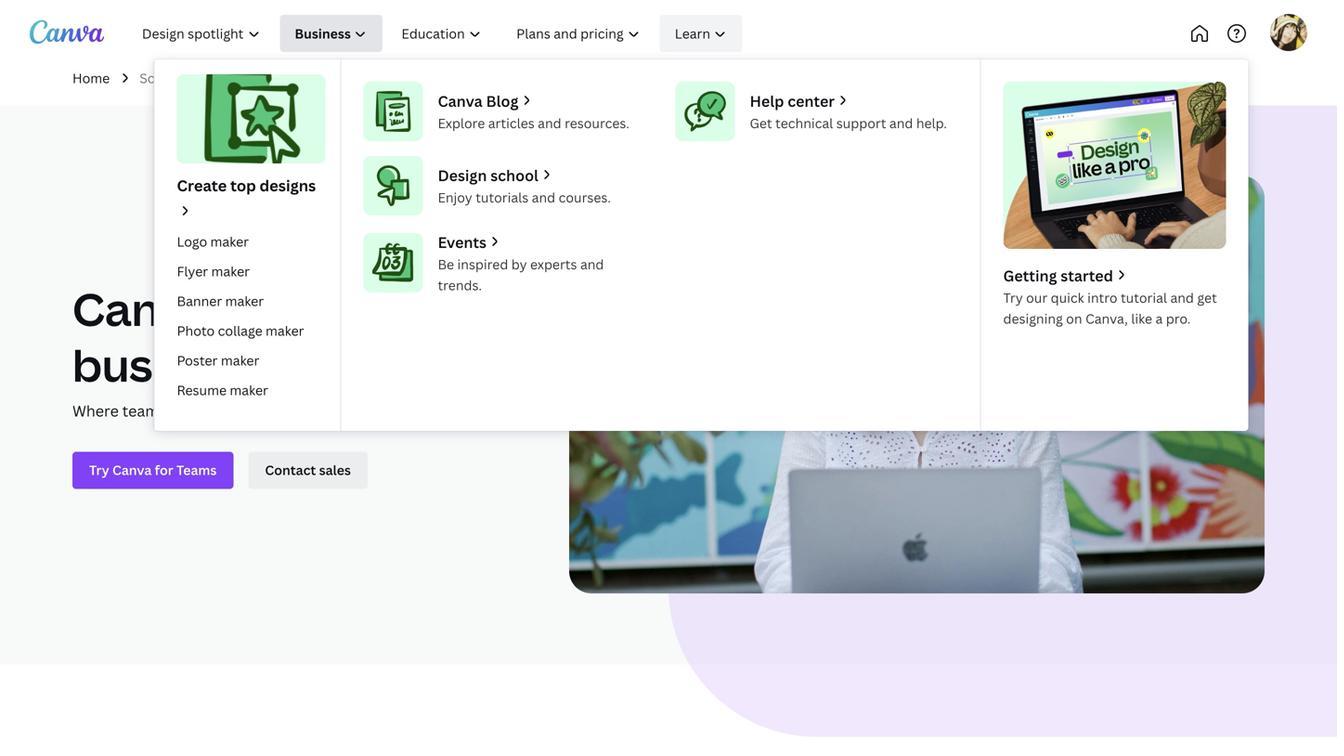 Task type: describe. For each thing, give the bounding box(es) containing it.
articles
[[488, 114, 535, 132]]

photo collage maker
[[177, 322, 304, 339]]

photo
[[177, 322, 215, 339]]

enjoy
[[438, 189, 473, 206]]

events
[[438, 232, 487, 252]]

and inside the try our quick intro tutorial and get designing on canva, like a pro.
[[1171, 289, 1195, 307]]

center
[[788, 91, 835, 111]]

resources.
[[565, 114, 630, 132]]

support
[[837, 114, 887, 132]]

logo
[[177, 233, 207, 250]]

be inspired by experts and trends.
[[438, 256, 604, 294]]

intro
[[1088, 289, 1118, 307]]

pro.
[[1166, 310, 1191, 327]]

get
[[750, 114, 773, 132]]

canva blog
[[438, 91, 519, 111]]

flyer maker
[[177, 262, 250, 280]]

poster maker link
[[169, 346, 326, 375]]

create top designs
[[177, 175, 316, 196]]

getting started
[[1004, 266, 1114, 286]]

solutions
[[140, 69, 199, 87]]

design
[[438, 165, 487, 185]]

get
[[1198, 289, 1218, 307]]

tutorials
[[476, 189, 529, 206]]

designs
[[260, 175, 316, 196]]

explore
[[438, 114, 485, 132]]

poster maker
[[177, 351, 260, 369]]

school
[[491, 165, 539, 185]]

top
[[230, 175, 256, 196]]

create
[[177, 175, 227, 196]]

poster
[[177, 351, 218, 369]]

on
[[1067, 310, 1083, 327]]

maker for resume maker
[[230, 381, 268, 399]]

maker for poster maker
[[221, 351, 260, 369]]

canva,
[[1086, 310, 1129, 327]]

best
[[257, 401, 289, 421]]

maker for banner maker
[[225, 292, 264, 310]]

banner maker
[[177, 292, 264, 310]]

resume maker link
[[169, 375, 326, 405]]

help.
[[917, 114, 947, 132]]

by
[[512, 256, 527, 273]]

and inside be inspired by experts and trends.
[[581, 256, 604, 273]]

and left help.
[[890, 114, 913, 132]]

courses.
[[559, 189, 611, 206]]

logo maker link
[[169, 227, 326, 256]]

teams
[[122, 401, 166, 421]]

collage
[[218, 322, 263, 339]]

be
[[438, 256, 454, 273]]

canva for your business where teams create their best work, together.
[[72, 278, 403, 421]]

learn button
[[660, 15, 743, 52]]

and down 'school'
[[532, 189, 556, 206]]



Task type: vqa. For each thing, say whether or not it's contained in the screenshot.


Task type: locate. For each thing, give the bounding box(es) containing it.
getting
[[1004, 266, 1058, 286]]

flyer maker link
[[169, 256, 326, 286]]

resume maker
[[177, 381, 268, 399]]

maker down flyer maker link
[[225, 292, 264, 310]]

try our quick intro tutorial and get designing on canva, like a pro.
[[1004, 289, 1218, 327]]

quick
[[1051, 289, 1085, 307]]

where
[[72, 401, 119, 421]]

for
[[220, 278, 289, 339]]

trends.
[[438, 276, 482, 294]]

started
[[1061, 266, 1114, 286]]

learn
[[675, 24, 711, 42]]

explore articles and resources.
[[438, 114, 630, 132]]

top level navigation element
[[126, 15, 1249, 431]]

home
[[72, 69, 110, 87]]

photo collage maker link
[[169, 316, 326, 346]]

and right experts
[[581, 256, 604, 273]]

resume
[[177, 381, 227, 399]]

and right articles
[[538, 114, 562, 132]]

maker up their
[[230, 381, 268, 399]]

and
[[538, 114, 562, 132], [890, 114, 913, 132], [532, 189, 556, 206], [581, 256, 604, 273], [1171, 289, 1195, 307]]

1 vertical spatial canva
[[72, 278, 211, 339]]

canva inside 'learn' menu
[[438, 91, 483, 111]]

banner maker link
[[169, 286, 326, 316]]

maker right the collage
[[266, 322, 304, 339]]

logo maker
[[177, 233, 249, 250]]

canva up explore on the left of page
[[438, 91, 483, 111]]

1 horizontal spatial canva
[[438, 91, 483, 111]]

maker
[[210, 233, 249, 250], [211, 262, 250, 280], [225, 292, 264, 310], [266, 322, 304, 339], [221, 351, 260, 369], [230, 381, 268, 399]]

try
[[1004, 289, 1023, 307]]

help center
[[750, 91, 835, 111]]

and up pro. at the top of the page
[[1171, 289, 1195, 307]]

their
[[219, 401, 253, 421]]

tutorial
[[1121, 289, 1168, 307]]

technical
[[776, 114, 834, 132]]

banner
[[177, 292, 222, 310]]

maker down the collage
[[221, 351, 260, 369]]

get technical support and help.
[[750, 114, 947, 132]]

maker up flyer maker
[[210, 233, 249, 250]]

business
[[72, 334, 264, 395]]

canva for for
[[72, 278, 211, 339]]

together.
[[334, 401, 399, 421]]

your
[[298, 278, 403, 339]]

experts
[[530, 256, 577, 273]]

flyer
[[177, 262, 208, 280]]

like
[[1132, 310, 1153, 327]]

canva up poster
[[72, 278, 211, 339]]

maker for logo maker
[[210, 233, 249, 250]]

maker up banner maker
[[211, 262, 250, 280]]

canva
[[438, 91, 483, 111], [72, 278, 211, 339]]

designing
[[1004, 310, 1063, 327]]

0 horizontal spatial canva
[[72, 278, 211, 339]]

canva inside canva for your business where teams create their best work, together.
[[72, 278, 211, 339]]

design school
[[438, 165, 539, 185]]

canva for blog
[[438, 91, 483, 111]]

blog
[[486, 91, 519, 111]]

enjoy tutorials and courses.
[[438, 189, 611, 206]]

create top designs link
[[169, 74, 326, 223]]

create
[[170, 401, 216, 421]]

learn menu
[[154, 59, 1249, 431]]

our
[[1027, 289, 1048, 307]]

inspired
[[458, 256, 508, 273]]

work,
[[292, 401, 331, 421]]

maker for flyer maker
[[211, 262, 250, 280]]

0 vertical spatial canva
[[438, 91, 483, 111]]

home link
[[72, 68, 110, 89]]

help
[[750, 91, 784, 111]]

a
[[1156, 310, 1163, 327]]



